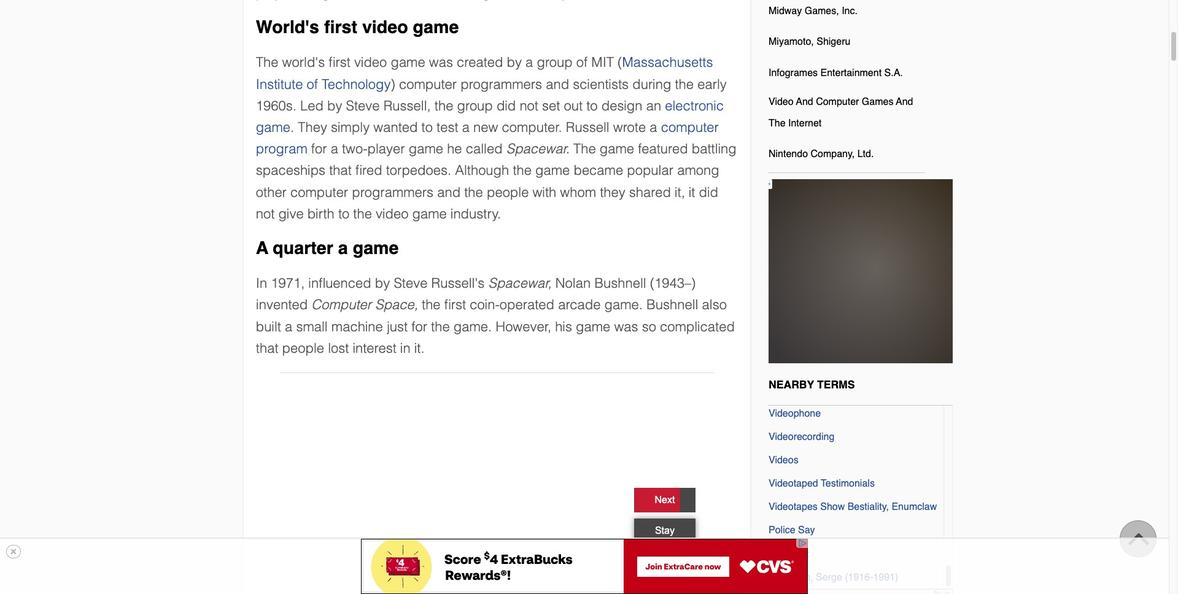 Task type: locate. For each thing, give the bounding box(es) containing it.
stay
[[655, 526, 675, 537]]

1 horizontal spatial bushnell
[[647, 298, 699, 313]]

videotapes show bestiality, enumclaw police say link
[[769, 498, 938, 537]]

entertainment
[[821, 67, 882, 78]]

not up computer.
[[520, 98, 539, 114]]

world's first video game
[[256, 17, 459, 38]]

the up industry.
[[465, 185, 483, 200]]

infogrames entertainment s.a.
[[769, 67, 904, 78]]

although
[[455, 163, 509, 178]]

0 vertical spatial the
[[256, 55, 279, 70]]

russell,
[[384, 98, 431, 114]]

(
[[618, 55, 623, 70]]

computer inside video and computer games and the internet
[[817, 96, 860, 107]]

0 vertical spatial of
[[577, 55, 588, 70]]

created
[[457, 55, 503, 70]]

torpedoes.
[[386, 163, 452, 178]]

1 vertical spatial video
[[354, 55, 387, 70]]

led
[[300, 98, 324, 114]]

1 vertical spatial of
[[307, 77, 318, 92]]

the
[[256, 55, 279, 70], [574, 141, 596, 157]]

computer
[[817, 96, 860, 107], [312, 298, 372, 313]]

1 horizontal spatial steve
[[394, 276, 428, 291]]

0 vertical spatial for
[[311, 141, 327, 157]]

computer program link
[[256, 120, 719, 157]]

0 vertical spatial game.
[[605, 298, 643, 313]]

battling
[[692, 141, 737, 157]]

massachusetts
[[623, 55, 713, 70]]

viderman, serge (1916-1991)
[[769, 572, 899, 583]]

0 horizontal spatial programmers
[[352, 185, 434, 200]]

1 horizontal spatial computer
[[399, 77, 457, 92]]

1 vertical spatial to
[[422, 120, 433, 135]]

did up new
[[497, 98, 516, 114]]

computer program
[[256, 120, 719, 157]]

bushnell inside the first coin-operated arcade game. bushnell also built a small machine just for the game. however, his game was so complicated that people lost interest in it.
[[647, 298, 699, 313]]

a right test
[[462, 120, 470, 135]]

massachusetts institute of technology
[[256, 55, 713, 92]]

2 horizontal spatial to
[[587, 98, 598, 114]]

people down small
[[282, 341, 324, 356]]

bushnell down (1943–)
[[647, 298, 699, 313]]

1 horizontal spatial people
[[487, 185, 529, 200]]

russell
[[566, 120, 610, 135]]

however,
[[496, 319, 552, 335]]

to inside the ) computer programmers and scientists during the early 1960s. led by steve russell, the group did not set out to design an
[[587, 98, 598, 114]]

2 horizontal spatial by
[[507, 55, 522, 70]]

1 horizontal spatial not
[[520, 98, 539, 114]]

programmers down fired
[[352, 185, 434, 200]]

of inside massachusetts institute of technology
[[307, 77, 318, 92]]

1 vertical spatial people
[[282, 341, 324, 356]]

2 vertical spatial to
[[338, 206, 350, 222]]

1 vertical spatial did
[[699, 185, 719, 200]]

0 horizontal spatial that
[[256, 341, 279, 356]]

spacewar,
[[489, 276, 552, 291]]

0 vertical spatial computer
[[817, 96, 860, 107]]

group
[[537, 55, 573, 70], [457, 98, 493, 114]]

first up world's
[[324, 17, 358, 38]]

machine
[[332, 319, 383, 335]]

people inside the game featured battling spaceships that fired torpedoes. although the game became popular among other computer programmers and the people with whom they shared it, it did not give birth to the video game industry.
[[487, 185, 529, 200]]

video up technology
[[354, 55, 387, 70]]

1 horizontal spatial computer
[[817, 96, 860, 107]]

videotaped
[[769, 479, 819, 490]]

0 vertical spatial to
[[587, 98, 598, 114]]

lost
[[328, 341, 349, 356]]

group up set
[[537, 55, 573, 70]]

infogrames entertainment s.a. link
[[769, 62, 904, 88]]

computer down 'infogrames entertainment s.a.' link
[[817, 96, 860, 107]]

1 horizontal spatial that
[[329, 163, 352, 178]]

0 horizontal spatial did
[[497, 98, 516, 114]]

bestiality,
[[848, 502, 890, 513]]

1 vertical spatial computer
[[661, 120, 719, 135]]

of left the mit
[[577, 55, 588, 70]]

0 vertical spatial steve
[[346, 98, 380, 114]]

new
[[474, 120, 498, 135]]

small
[[296, 319, 328, 335]]

programmers down the created
[[461, 77, 542, 92]]

computer down electronic
[[661, 120, 719, 135]]

not inside the game featured battling spaceships that fired torpedoes. although the game became popular among other computer programmers and the people with whom they shared it, it did not give birth to the video game industry.
[[256, 206, 275, 222]]

games,
[[805, 6, 840, 17]]

that down "two-"
[[329, 163, 352, 178]]

a right built
[[285, 319, 293, 335]]

1 vertical spatial for
[[412, 319, 428, 335]]

miyamoto, shigeru link
[[769, 32, 851, 58]]

in 1971, influenced by steve russell's spacewar,
[[256, 276, 552, 291]]

1 vertical spatial programmers
[[352, 185, 434, 200]]

0 horizontal spatial game.
[[454, 319, 492, 335]]

0 horizontal spatial by
[[327, 98, 342, 114]]

2 vertical spatial computer
[[291, 185, 348, 200]]

0 vertical spatial bushnell
[[595, 276, 647, 291]]

did
[[497, 98, 516, 114], [699, 185, 719, 200]]

the down spacewar.
[[513, 163, 532, 178]]

videotapes
[[769, 502, 818, 513]]

0 vertical spatial group
[[537, 55, 573, 70]]

coin-
[[470, 298, 500, 313]]

they
[[600, 185, 626, 200]]

a up influenced
[[338, 238, 348, 259]]

0 horizontal spatial computer
[[291, 185, 348, 200]]

1 horizontal spatial did
[[699, 185, 719, 200]]

test
[[437, 120, 459, 135]]

0 vertical spatial programmers
[[461, 77, 542, 92]]

that
[[329, 163, 352, 178], [256, 341, 279, 356]]

and up industry.
[[438, 185, 461, 200]]

computer inside computer program
[[661, 120, 719, 135]]

nolan bushnell (1943–) invented
[[256, 276, 696, 313]]

and right games
[[897, 96, 914, 107]]

that down built
[[256, 341, 279, 356]]

first
[[324, 17, 358, 38], [329, 55, 351, 70], [445, 298, 466, 313]]

industry.
[[451, 206, 501, 222]]

first for world's
[[324, 17, 358, 38]]

an
[[647, 98, 662, 114]]

to right birth
[[338, 206, 350, 222]]

1 horizontal spatial of
[[577, 55, 588, 70]]

1 vertical spatial was
[[615, 319, 639, 335]]

of up led
[[307, 77, 318, 92]]

0 horizontal spatial was
[[429, 55, 453, 70]]

and up set
[[546, 77, 570, 92]]

bushnell
[[595, 276, 647, 291], [647, 298, 699, 313]]

0 vertical spatial that
[[329, 163, 352, 178]]

videorecording
[[769, 432, 835, 443]]

by
[[507, 55, 522, 70], [327, 98, 342, 114], [375, 276, 390, 291]]

it
[[689, 185, 696, 200]]

first inside the first coin-operated arcade game. bushnell also built a small machine just for the game. however, his game was so complicated that people lost interest in it.
[[445, 298, 466, 313]]

1 horizontal spatial the
[[574, 141, 596, 157]]

1 horizontal spatial game.
[[605, 298, 643, 313]]

video down fired
[[376, 206, 409, 222]]

0 horizontal spatial people
[[282, 341, 324, 356]]

was inside the first coin-operated arcade game. bushnell also built a small machine just for the game. however, his game was so complicated that people lost interest in it.
[[615, 319, 639, 335]]

0 horizontal spatial computer
[[312, 298, 372, 313]]

wanted
[[374, 120, 418, 135]]

2 vertical spatial first
[[445, 298, 466, 313]]

for down they
[[311, 141, 327, 157]]

built
[[256, 319, 281, 335]]

invented
[[256, 298, 308, 313]]

videotapes show bestiality, enumclaw police say
[[769, 502, 938, 537]]

by up space,
[[375, 276, 390, 291]]

was
[[429, 55, 453, 70], [615, 319, 639, 335]]

1971,
[[271, 276, 305, 291]]

0 vertical spatial people
[[487, 185, 529, 200]]

a
[[526, 55, 533, 70], [462, 120, 470, 135], [650, 120, 658, 135], [331, 141, 338, 157], [338, 238, 348, 259], [285, 319, 293, 335]]

bushnell inside nolan bushnell (1943–) invented
[[595, 276, 647, 291]]

game. down coin-
[[454, 319, 492, 335]]

(1916-
[[845, 572, 874, 583]]

people
[[487, 185, 529, 200], [282, 341, 324, 356]]

game down "arcade"
[[576, 319, 611, 335]]

1 horizontal spatial for
[[412, 319, 428, 335]]

×
[[10, 546, 17, 559]]

group up . they simply wanted to test a new computer. russell wrote a
[[457, 98, 493, 114]]

for a two-player game he called spacewar.
[[308, 141, 570, 157]]

0 vertical spatial not
[[520, 98, 539, 114]]

for
[[311, 141, 327, 157], [412, 319, 428, 335]]

video player application
[[285, 378, 709, 595]]

game down 1960s.
[[256, 120, 291, 135]]

for up it. on the bottom left of page
[[412, 319, 428, 335]]

0 horizontal spatial of
[[307, 77, 318, 92]]

by right the created
[[507, 55, 522, 70]]

he
[[447, 141, 462, 157]]

steve down technology
[[346, 98, 380, 114]]

0 vertical spatial by
[[507, 55, 522, 70]]

game.
[[605, 298, 643, 313], [454, 319, 492, 335]]

electronic
[[665, 98, 724, 114]]

not inside the ) computer programmers and scientists during the early 1960s. led by steve russell, the group did not set out to design an
[[520, 98, 539, 114]]

steve inside the ) computer programmers and scientists during the early 1960s. led by steve russell, the group did not set out to design an
[[346, 98, 380, 114]]

programmers inside the ) computer programmers and scientists during the early 1960s. led by steve russell, the group did not set out to design an
[[461, 77, 542, 92]]

people down although
[[487, 185, 529, 200]]

0 horizontal spatial group
[[457, 98, 493, 114]]

that inside the first coin-operated arcade game. bushnell also built a small machine just for the game. however, his game was so complicated that people lost interest in it.
[[256, 341, 279, 356]]

out
[[564, 98, 583, 114]]

game. up so on the right bottom of page
[[605, 298, 643, 313]]

game down torpedoes.
[[413, 206, 447, 222]]

to
[[587, 98, 598, 114], [422, 120, 433, 135], [338, 206, 350, 222]]

computer down influenced
[[312, 298, 372, 313]]

by right led
[[327, 98, 342, 114]]

the
[[675, 77, 694, 92], [435, 98, 454, 114], [769, 118, 786, 129], [513, 163, 532, 178], [465, 185, 483, 200], [353, 206, 372, 222], [422, 298, 441, 313], [431, 319, 450, 335]]

1 vertical spatial steve
[[394, 276, 428, 291]]

0 horizontal spatial bushnell
[[595, 276, 647, 291]]

0 vertical spatial computer
[[399, 77, 457, 92]]

two-
[[342, 141, 368, 157]]

game inside the first coin-operated arcade game. bushnell also built a small machine just for the game. however, his game was so complicated that people lost interest in it.
[[576, 319, 611, 335]]

did inside the ) computer programmers and scientists during the early 1960s. led by steve russell, the group did not set out to design an
[[497, 98, 516, 114]]

electronic game link
[[256, 98, 724, 135]]

0 vertical spatial first
[[324, 17, 358, 38]]

0 horizontal spatial to
[[338, 206, 350, 222]]

not down other
[[256, 206, 275, 222]]

was left the created
[[429, 55, 453, 70]]

2 vertical spatial video
[[376, 206, 409, 222]]

advertisement region
[[763, 180, 960, 364], [361, 539, 808, 595], [769, 590, 953, 595]]

did right the it
[[699, 185, 719, 200]]

the down video
[[769, 118, 786, 129]]

first for the
[[445, 298, 466, 313]]

wrote
[[614, 120, 646, 135]]

police
[[769, 526, 796, 537]]

1 vertical spatial bushnell
[[647, 298, 699, 313]]

0 horizontal spatial steve
[[346, 98, 380, 114]]

computer down the world's first video game was created by a group of mit (
[[399, 77, 457, 92]]

programmers
[[461, 77, 542, 92], [352, 185, 434, 200]]

popular
[[627, 163, 674, 178]]

computer up birth
[[291, 185, 348, 200]]

enumclaw
[[892, 502, 938, 513]]

and up internet
[[797, 96, 814, 107]]

that inside the game featured battling spaceships that fired torpedoes. although the game became popular among other computer programmers and the people with whom they shared it, it did not give birth to the video game industry.
[[329, 163, 352, 178]]

1 vertical spatial group
[[457, 98, 493, 114]]

2 horizontal spatial computer
[[661, 120, 719, 135]]

1 horizontal spatial programmers
[[461, 77, 542, 92]]

the inside the game featured battling spaceships that fired torpedoes. although the game became popular among other computer programmers and the people with whom they shared it, it did not give birth to the video game industry.
[[574, 141, 596, 157]]

the up institute
[[256, 55, 279, 70]]

1 vertical spatial the
[[574, 141, 596, 157]]

video inside the game featured battling spaceships that fired torpedoes. although the game became popular among other computer programmers and the people with whom they shared it, it did not give birth to the video game industry.
[[376, 206, 409, 222]]

0 horizontal spatial for
[[311, 141, 327, 157]]

1 vertical spatial computer
[[312, 298, 372, 313]]

the down the russell
[[574, 141, 596, 157]]

video up ')'
[[362, 17, 408, 38]]

first down russell's
[[445, 298, 466, 313]]

1 vertical spatial not
[[256, 206, 275, 222]]

did inside the game featured battling spaceships that fired torpedoes. although the game became popular among other computer programmers and the people with whom they shared it, it did not give birth to the video game industry.
[[699, 185, 719, 200]]

0 horizontal spatial not
[[256, 206, 275, 222]]

steve up space,
[[394, 276, 428, 291]]

bushnell up "arcade"
[[595, 276, 647, 291]]

first up technology
[[329, 55, 351, 70]]

0 horizontal spatial the
[[256, 55, 279, 70]]

internet
[[789, 118, 822, 129]]

to left test
[[422, 120, 433, 135]]

in
[[256, 276, 267, 291]]

2 vertical spatial by
[[375, 276, 390, 291]]

1 horizontal spatial was
[[615, 319, 639, 335]]

to right the out
[[587, 98, 598, 114]]

1 vertical spatial by
[[327, 98, 342, 114]]

0 vertical spatial did
[[497, 98, 516, 114]]

1 vertical spatial that
[[256, 341, 279, 356]]

computer.
[[502, 120, 563, 135]]

company,
[[811, 149, 855, 160]]

was left so on the right bottom of page
[[615, 319, 639, 335]]

steve
[[346, 98, 380, 114], [394, 276, 428, 291]]



Task type: describe. For each thing, give the bounding box(es) containing it.
computer inside the game featured battling spaceships that fired torpedoes. although the game became popular among other computer programmers and the people with whom they shared it, it did not give birth to the video game industry.
[[291, 185, 348, 200]]

a down an
[[650, 120, 658, 135]]

computer space,
[[312, 298, 418, 313]]

midway games, inc.
[[769, 6, 858, 17]]

a quarter a game
[[256, 238, 399, 259]]

terms
[[818, 378, 855, 391]]

influenced
[[309, 276, 372, 291]]

viderman, serge (1916-1991) link
[[769, 569, 899, 584]]

0 vertical spatial was
[[429, 55, 453, 70]]

technology
[[322, 77, 391, 92]]

videophone
[[769, 408, 821, 419]]

electronic game
[[256, 98, 724, 135]]

to inside the game featured battling spaceships that fired torpedoes. although the game became popular among other computer programmers and the people with whom they shared it, it did not give birth to the video game industry.
[[338, 206, 350, 222]]

game down wrote
[[600, 141, 635, 157]]

it,
[[675, 185, 685, 200]]

) computer programmers and scientists during the early 1960s. led by steve russell, the group did not set out to design an
[[256, 77, 727, 114]]

and inside the ) computer programmers and scientists during the early 1960s. led by steve russell, the group did not set out to design an
[[546, 77, 570, 92]]

the right just
[[431, 319, 450, 335]]

world's
[[282, 55, 325, 70]]

programmers inside the game featured battling spaceships that fired torpedoes. although the game became popular among other computer programmers and the people with whom they shared it, it did not give birth to the video game industry.
[[352, 185, 434, 200]]

midway games, inc. link
[[769, 1, 858, 27]]

called
[[466, 141, 503, 157]]

during
[[633, 77, 672, 92]]

game up ')'
[[391, 55, 426, 70]]

videorecording link
[[769, 428, 835, 443]]

1991)
[[874, 572, 899, 583]]

1 horizontal spatial group
[[537, 55, 573, 70]]

the inside video and computer games and the internet
[[769, 118, 786, 129]]

arcade
[[559, 298, 601, 313]]

scientists
[[573, 77, 629, 92]]

1 horizontal spatial by
[[375, 276, 390, 291]]

birth
[[308, 206, 335, 222]]

people inside the first coin-operated arcade game. bushnell also built a small machine just for the game. however, his game was so complicated that people lost interest in it.
[[282, 341, 324, 356]]

massachusetts institute of technology link
[[256, 55, 713, 92]]

institute
[[256, 77, 303, 92]]

nearby terms
[[769, 378, 855, 391]]

shared
[[630, 185, 671, 200]]

the first coin-operated arcade game. bushnell also built a small machine just for the game. however, his game was so complicated that people lost interest in it.
[[256, 298, 735, 356]]

the for game
[[574, 141, 596, 157]]

videotaped testimonials link
[[769, 475, 875, 490]]

game inside electronic game
[[256, 120, 291, 135]]

space,
[[375, 298, 418, 313]]

a left "two-"
[[331, 141, 338, 157]]

the up electronic
[[675, 77, 694, 92]]

1 horizontal spatial to
[[422, 120, 433, 135]]

the game featured battling spaceships that fired torpedoes. although the game became popular among other computer programmers and the people with whom they shared it, it did not give birth to the video game industry.
[[256, 141, 737, 222]]

shigeru
[[817, 37, 851, 48]]

fired
[[356, 163, 382, 178]]

1960s.
[[256, 98, 297, 114]]

world's
[[256, 17, 319, 38]]

videos
[[769, 455, 799, 466]]

testimonials
[[821, 479, 875, 490]]

simply
[[331, 120, 370, 135]]

and inside the game featured battling spaceships that fired torpedoes. although the game became popular among other computer programmers and the people with whom they shared it, it did not give birth to the video game industry.
[[438, 185, 461, 200]]

a inside the first coin-operated arcade game. bushnell also built a small machine just for the game. however, his game was so complicated that people lost interest in it.
[[285, 319, 293, 335]]

nintendo company, ltd. link
[[769, 144, 874, 170]]

became
[[574, 163, 624, 178]]

the down russell's
[[422, 298, 441, 313]]

mit
[[592, 55, 614, 70]]

also
[[702, 298, 727, 313]]

spaceships
[[256, 163, 326, 178]]

nintendo company, ltd.
[[769, 149, 874, 160]]

videotaped testimonials
[[769, 479, 875, 490]]

viderman,
[[769, 572, 814, 583]]

infogrames
[[769, 67, 818, 78]]

design
[[602, 98, 643, 114]]

interest
[[353, 341, 397, 356]]

nintendo
[[769, 149, 808, 160]]

game up in 1971, influenced by steve russell's spacewar,
[[353, 238, 399, 259]]

game up the world's first video game was created by a group of mit (
[[413, 17, 459, 38]]

with
[[533, 185, 557, 200]]

serge
[[816, 572, 843, 583]]

videophone link
[[769, 405, 821, 420]]

so
[[642, 319, 657, 335]]

a right the created
[[526, 55, 533, 70]]

nolan
[[556, 276, 591, 291]]

1 vertical spatial first
[[329, 55, 351, 70]]

quarter
[[273, 238, 334, 259]]

the up test
[[435, 98, 454, 114]]

other
[[256, 185, 287, 200]]

the right birth
[[353, 206, 372, 222]]

show
[[821, 502, 845, 513]]

games
[[862, 96, 894, 107]]

0 vertical spatial video
[[362, 17, 408, 38]]

whom
[[560, 185, 597, 200]]

. they simply wanted to test a new computer. russell wrote a
[[291, 120, 661, 135]]

midway
[[769, 6, 802, 17]]

the for world's
[[256, 55, 279, 70]]

nearby
[[769, 378, 815, 391]]

game up the with
[[536, 163, 570, 178]]

videotext
[[769, 549, 810, 560]]

(1943–)
[[650, 276, 696, 291]]

russell's
[[432, 276, 485, 291]]

ltd.
[[858, 149, 874, 160]]

in
[[400, 341, 411, 356]]

the world's first video game was created by a group of mit (
[[256, 55, 623, 70]]

game up torpedoes.
[[409, 141, 444, 157]]

a
[[256, 238, 268, 259]]

1 vertical spatial game.
[[454, 319, 492, 335]]

by inside the ) computer programmers and scientists during the early 1960s. led by steve russell, the group did not set out to design an
[[327, 98, 342, 114]]

computer inside the ) computer programmers and scientists during the early 1960s. led by steve russell, the group did not set out to design an
[[399, 77, 457, 92]]

for inside the first coin-operated arcade game. bushnell also built a small machine just for the game. however, his game was so complicated that people lost interest in it.
[[412, 319, 428, 335]]

they
[[298, 120, 327, 135]]

featured
[[638, 141, 688, 157]]

group inside the ) computer programmers and scientists during the early 1960s. led by steve russell, the group did not set out to design an
[[457, 98, 493, 114]]



Task type: vqa. For each thing, say whether or not it's contained in the screenshot.
'that' to the top
yes



